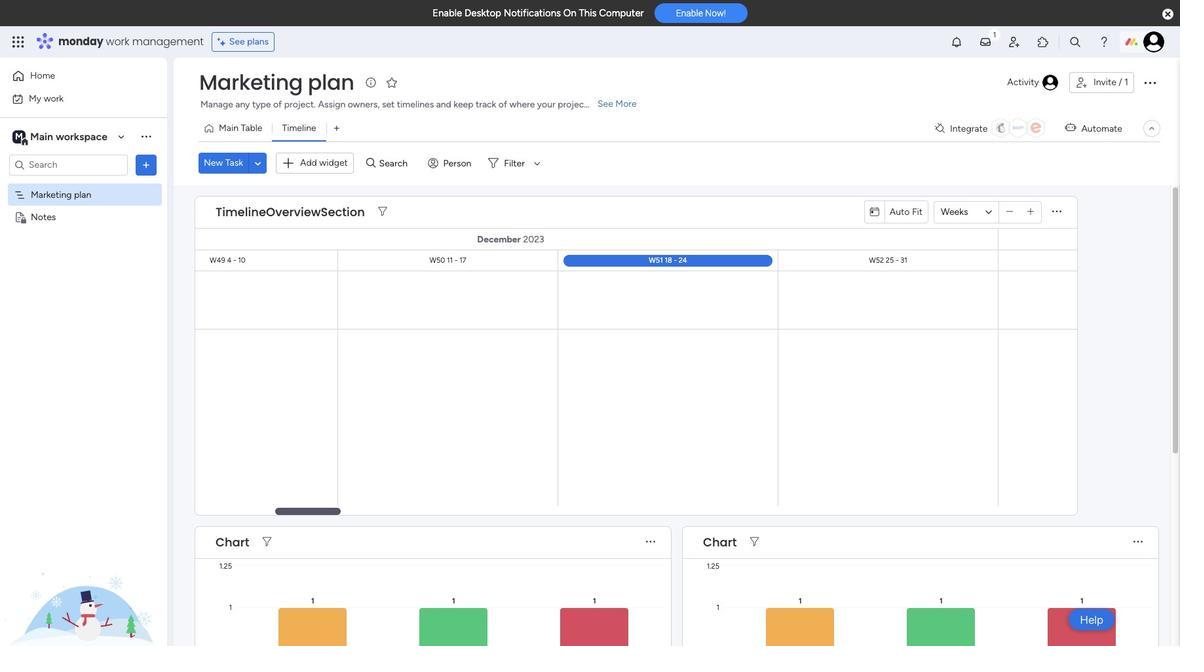 Task type: describe. For each thing, give the bounding box(es) containing it.
0 horizontal spatial plan
[[74, 189, 91, 200]]

collapse board header image
[[1147, 123, 1158, 134]]

home button
[[8, 66, 141, 87]]

notifications
[[504, 7, 561, 19]]

angle down image
[[255, 158, 261, 168]]

invite / 1 button
[[1070, 72, 1135, 93]]

- for 4
[[233, 256, 236, 264]]

add
[[300, 157, 317, 168]]

1 image
[[989, 27, 1001, 42]]

v2 plus image
[[1028, 207, 1034, 217]]

timelines
[[397, 99, 434, 110]]

new
[[204, 157, 223, 169]]

type
[[252, 99, 271, 110]]

24
[[679, 256, 687, 264]]

enable desktop notifications on this computer
[[433, 7, 644, 19]]

31
[[901, 256, 908, 264]]

list box containing marketing plan
[[0, 181, 167, 405]]

search everything image
[[1069, 35, 1082, 49]]

apps image
[[1037, 35, 1050, 49]]

invite / 1
[[1094, 77, 1129, 88]]

main for main table
[[219, 123, 239, 134]]

see more
[[598, 98, 637, 109]]

new task
[[204, 157, 243, 169]]

25
[[886, 256, 894, 264]]

kendall parks image
[[1144, 31, 1165, 52]]

desktop
[[465, 7, 501, 19]]

1 horizontal spatial plan
[[308, 68, 354, 97]]

computer
[[599, 7, 644, 19]]

december
[[477, 233, 521, 244]]

2 of from the left
[[499, 99, 507, 110]]

my work
[[29, 93, 64, 104]]

dapulse integrations image
[[935, 124, 945, 133]]

activity button
[[1002, 72, 1064, 93]]

automate
[[1082, 123, 1123, 134]]

add widget
[[300, 157, 348, 168]]

work for my
[[44, 93, 64, 104]]

arrow down image
[[530, 156, 545, 171]]

v2 minus image
[[1007, 207, 1014, 217]]

10
[[238, 256, 246, 264]]

Search in workspace field
[[28, 157, 109, 172]]

dapulse close image
[[1163, 8, 1174, 21]]

1 more dots image from the left
[[646, 537, 655, 547]]

integrate
[[950, 123, 988, 134]]

1
[[1125, 77, 1129, 88]]

help button
[[1069, 609, 1115, 631]]

inbox image
[[979, 35, 992, 49]]

this
[[579, 7, 597, 19]]

enable now!
[[676, 8, 726, 19]]

v2 funnel image for second more dots image from the right
[[263, 537, 271, 547]]

auto fit button
[[885, 202, 928, 223]]

where
[[510, 99, 535, 110]]

private board image
[[14, 211, 26, 223]]

table
[[241, 123, 262, 134]]

main table
[[219, 123, 262, 134]]

auto fit
[[890, 206, 923, 217]]

workspace image
[[12, 129, 26, 144]]

notes
[[31, 211, 56, 223]]

select product image
[[12, 35, 25, 49]]

17
[[460, 256, 466, 264]]

filter button
[[483, 153, 545, 174]]

add widget button
[[276, 153, 354, 174]]

v2 search image
[[366, 156, 376, 171]]

marketing plan inside list box
[[31, 189, 91, 200]]

w50   11 - 17
[[430, 256, 466, 264]]

set
[[382, 99, 395, 110]]

dapulse drag handle 3 image
[[691, 537, 696, 547]]

workspace
[[56, 130, 108, 143]]

owners,
[[348, 99, 380, 110]]

person button
[[422, 153, 479, 174]]

main workspace
[[30, 130, 108, 143]]

- for 11
[[455, 256, 458, 264]]

chart for v2 funnel image associated with 1st more dots image from the right
[[703, 534, 737, 551]]

see for see plans
[[229, 36, 245, 47]]

v2 today image
[[870, 207, 879, 217]]

18
[[665, 256, 672, 264]]

manage
[[201, 99, 233, 110]]

main table button
[[199, 118, 272, 139]]

/
[[1119, 77, 1123, 88]]

monday
[[58, 34, 103, 49]]

on
[[564, 7, 577, 19]]



Task type: locate. For each thing, give the bounding box(es) containing it.
activity
[[1008, 77, 1039, 88]]

marketing up notes
[[31, 189, 72, 200]]

main
[[219, 123, 239, 134], [30, 130, 53, 143]]

main inside workspace selection element
[[30, 130, 53, 143]]

lottie animation image
[[0, 514, 167, 646]]

enable left desktop
[[433, 7, 462, 19]]

2 more dots image from the left
[[1134, 537, 1143, 547]]

work for monday
[[106, 34, 129, 49]]

filter
[[504, 158, 525, 169]]

2023
[[523, 233, 544, 244]]

0 horizontal spatial v2 funnel image
[[263, 537, 271, 547]]

project
[[558, 99, 588, 110]]

1 horizontal spatial main
[[219, 123, 239, 134]]

more
[[616, 98, 637, 109]]

monday work management
[[58, 34, 204, 49]]

1 vertical spatial marketing plan
[[31, 189, 91, 200]]

marketing
[[199, 68, 303, 97], [31, 189, 72, 200]]

chart
[[216, 534, 249, 551], [703, 534, 737, 551]]

december 2023
[[477, 233, 544, 244]]

task
[[225, 157, 243, 169]]

plan
[[308, 68, 354, 97], [74, 189, 91, 200]]

timeline button
[[272, 118, 326, 139]]

main content
[[24, 185, 1180, 646]]

1 horizontal spatial v2 funnel image
[[378, 207, 387, 217]]

weeks
[[941, 206, 968, 217]]

w52   25 - 31
[[869, 256, 908, 264]]

0 horizontal spatial see
[[229, 36, 245, 47]]

track
[[476, 99, 496, 110]]

chart for v2 funnel image related to second more dots image from the right
[[216, 534, 249, 551]]

w49
[[210, 256, 225, 264]]

timeline
[[282, 123, 316, 134]]

see more link
[[596, 98, 638, 111]]

1 vertical spatial plan
[[74, 189, 91, 200]]

of right type on the top left
[[273, 99, 282, 110]]

1 horizontal spatial marketing
[[199, 68, 303, 97]]

v2 funnel image
[[378, 207, 387, 217], [263, 537, 271, 547], [750, 537, 759, 547]]

marketing up any
[[199, 68, 303, 97]]

w50
[[430, 256, 445, 264]]

auto
[[890, 206, 910, 217]]

1 vertical spatial see
[[598, 98, 613, 109]]

see left more
[[598, 98, 613, 109]]

1 horizontal spatial work
[[106, 34, 129, 49]]

main content containing timelineoverviewsection
[[24, 185, 1180, 646]]

4
[[227, 256, 232, 264]]

1 horizontal spatial chart
[[703, 534, 737, 551]]

0 horizontal spatial of
[[273, 99, 282, 110]]

- left 31
[[896, 256, 899, 264]]

- right 18
[[674, 256, 677, 264]]

0 vertical spatial plan
[[308, 68, 354, 97]]

1 horizontal spatial more dots image
[[1134, 537, 1143, 547]]

- for 18
[[674, 256, 677, 264]]

- right 4
[[233, 256, 236, 264]]

0 horizontal spatial enable
[[433, 7, 462, 19]]

0 vertical spatial marketing
[[199, 68, 303, 97]]

3 - from the left
[[674, 256, 677, 264]]

and
[[436, 99, 451, 110]]

Search field
[[376, 154, 415, 173]]

help image
[[1098, 35, 1111, 49]]

main right workspace icon
[[30, 130, 53, 143]]

stands.
[[590, 99, 619, 110]]

of right track
[[499, 99, 507, 110]]

person
[[443, 158, 471, 169]]

1 horizontal spatial enable
[[676, 8, 703, 19]]

marketing plan
[[199, 68, 354, 97], [31, 189, 91, 200]]

see inside button
[[229, 36, 245, 47]]

any
[[235, 99, 250, 110]]

add to favorites image
[[386, 76, 399, 89]]

management
[[132, 34, 204, 49]]

0 horizontal spatial work
[[44, 93, 64, 104]]

project.
[[284, 99, 316, 110]]

m
[[15, 131, 23, 142]]

1 horizontal spatial see
[[598, 98, 613, 109]]

fit
[[912, 206, 923, 217]]

2 horizontal spatial v2 funnel image
[[750, 537, 759, 547]]

0 horizontal spatial main
[[30, 130, 53, 143]]

marketing plan up notes
[[31, 189, 91, 200]]

marketing plan up type on the top left
[[199, 68, 354, 97]]

main for main workspace
[[30, 130, 53, 143]]

1 of from the left
[[273, 99, 282, 110]]

-
[[233, 256, 236, 264], [455, 256, 458, 264], [674, 256, 677, 264], [896, 256, 899, 264]]

help
[[1080, 613, 1104, 626]]

11
[[447, 256, 453, 264]]

see left plans
[[229, 36, 245, 47]]

home
[[30, 70, 55, 81]]

0 vertical spatial work
[[106, 34, 129, 49]]

0 horizontal spatial chart
[[216, 534, 249, 551]]

w51
[[649, 256, 663, 264]]

widget
[[319, 157, 348, 168]]

more dots image
[[1053, 207, 1062, 217]]

enable left the now!
[[676, 8, 703, 19]]

option
[[0, 183, 167, 185]]

enable now! button
[[655, 3, 748, 23]]

new task button
[[199, 153, 248, 174]]

keep
[[454, 99, 474, 110]]

enable inside button
[[676, 8, 703, 19]]

my work button
[[8, 88, 141, 109]]

now!
[[705, 8, 726, 19]]

manage any type of project. assign owners, set timelines and keep track of where your project stands.
[[201, 99, 619, 110]]

assign
[[318, 99, 346, 110]]

2 chart from the left
[[703, 534, 737, 551]]

my
[[29, 93, 41, 104]]

invite
[[1094, 77, 1117, 88]]

1 chart from the left
[[216, 534, 249, 551]]

see for see more
[[598, 98, 613, 109]]

enable
[[433, 7, 462, 19], [676, 8, 703, 19]]

0 vertical spatial marketing plan
[[199, 68, 354, 97]]

work inside button
[[44, 93, 64, 104]]

work right "monday"
[[106, 34, 129, 49]]

1 vertical spatial marketing
[[31, 189, 72, 200]]

main left table
[[219, 123, 239, 134]]

invite members image
[[1008, 35, 1021, 49]]

work right my
[[44, 93, 64, 104]]

workspace options image
[[140, 130, 153, 143]]

of
[[273, 99, 282, 110], [499, 99, 507, 110]]

w51   18 - 24
[[649, 256, 687, 264]]

1 vertical spatial work
[[44, 93, 64, 104]]

enable for enable now!
[[676, 8, 703, 19]]

options image
[[140, 158, 153, 171]]

notifications image
[[950, 35, 963, 49]]

lottie animation element
[[0, 514, 167, 646]]

w49   4 - 10
[[210, 256, 246, 264]]

- for 25
[[896, 256, 899, 264]]

0 horizontal spatial marketing plan
[[31, 189, 91, 200]]

1 horizontal spatial marketing plan
[[199, 68, 354, 97]]

0 horizontal spatial marketing
[[31, 189, 72, 200]]

show board description image
[[363, 76, 379, 89]]

4 - from the left
[[896, 256, 899, 264]]

more dots image
[[646, 537, 655, 547], [1134, 537, 1143, 547]]

list box
[[0, 181, 167, 405]]

1 - from the left
[[233, 256, 236, 264]]

workspace selection element
[[12, 129, 109, 146]]

see plans button
[[212, 32, 275, 52]]

timelineoverviewsection
[[216, 204, 365, 220]]

- right 11
[[455, 256, 458, 264]]

enable for enable desktop notifications on this computer
[[433, 7, 462, 19]]

work
[[106, 34, 129, 49], [44, 93, 64, 104]]

plan down search in workspace field
[[74, 189, 91, 200]]

0 horizontal spatial more dots image
[[646, 537, 655, 547]]

options image
[[1142, 75, 1158, 90]]

v2 funnel image for 1st more dots image from the right
[[750, 537, 759, 547]]

your
[[537, 99, 556, 110]]

main inside main table button
[[219, 123, 239, 134]]

add view image
[[334, 124, 339, 133]]

1 horizontal spatial of
[[499, 99, 507, 110]]

Marketing plan field
[[196, 68, 358, 97]]

2 - from the left
[[455, 256, 458, 264]]

plans
[[247, 36, 269, 47]]

see plans
[[229, 36, 269, 47]]

w52
[[869, 256, 884, 264]]

autopilot image
[[1065, 119, 1076, 136]]

plan up assign
[[308, 68, 354, 97]]

0 vertical spatial see
[[229, 36, 245, 47]]



Task type: vqa. For each thing, say whether or not it's contained in the screenshot.
Chart corresponding to 'v2 funnel' IMAGE for the rightmost more dots image
yes



